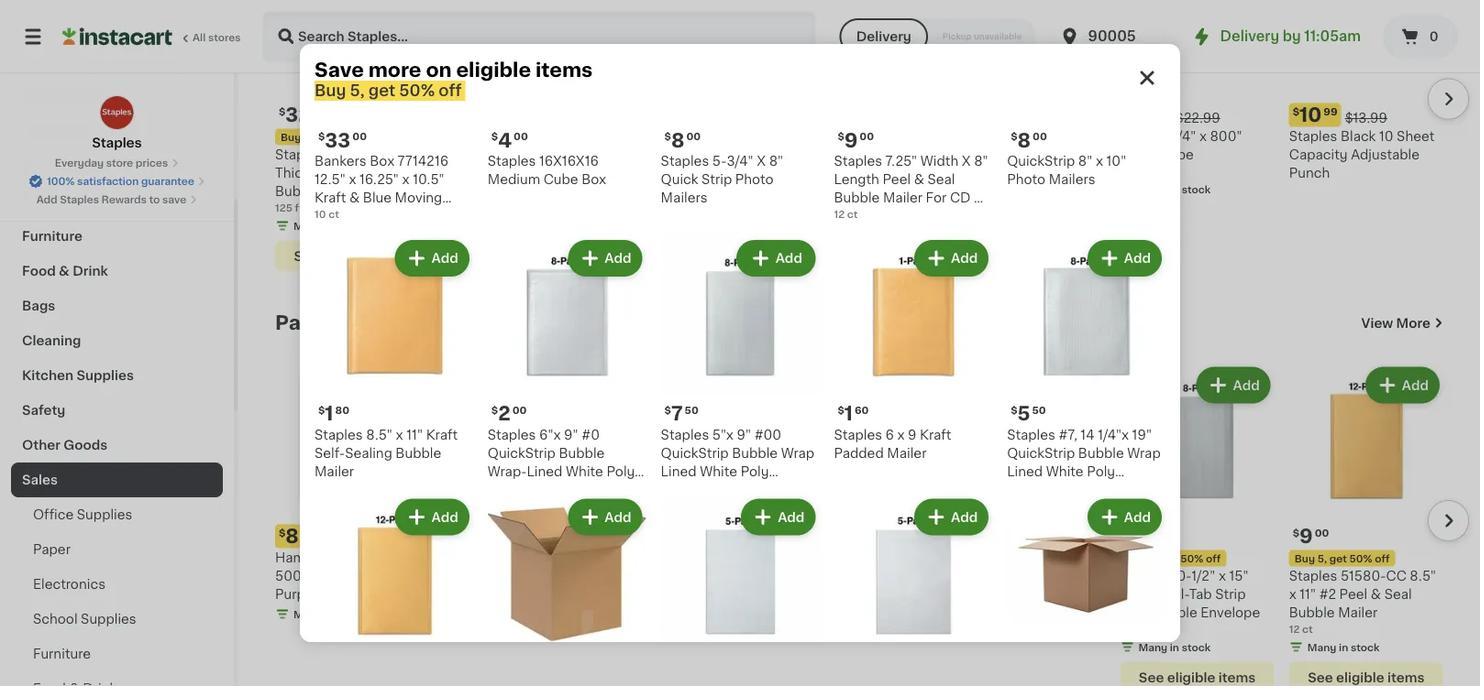 Task type: locate. For each thing, give the bounding box(es) containing it.
buy down save
[[315, 83, 346, 99]]

cd
[[950, 191, 971, 204]]

1 horizontal spatial mailers
[[1049, 173, 1096, 186]]

2 lined from the left
[[661, 466, 697, 478]]

0 horizontal spatial 4
[[498, 131, 512, 150]]

1 plus from the left
[[724, 588, 752, 601]]

delivery
[[1220, 30, 1279, 43], [856, 30, 911, 43]]

80
[[335, 405, 349, 416]]

plus for 29
[[555, 588, 583, 601]]

1 horizontal spatial 4
[[834, 552, 842, 565]]

49 inside $ 5 49
[[976, 528, 990, 538]]

1 horizontal spatial delivery
[[1220, 30, 1279, 43]]

50% up heavy
[[1011, 132, 1035, 142]]

1 $10.49 from the left
[[322, 533, 365, 546]]

staples for staples 6 x 9 kraft padded mailer
[[834, 429, 882, 442]]

8.5" for white
[[344, 552, 370, 565]]

eligible for 14
[[1167, 672, 1215, 685]]

16.25"
[[360, 173, 399, 186]]

2 2, from the left
[[642, 132, 651, 142]]

office supplies link
[[11, 498, 223, 533]]

- right '5-'
[[739, 166, 744, 179]]

protective for 2
[[488, 484, 554, 497]]

1 50 from the left
[[685, 405, 699, 416]]

in down 12.5"
[[325, 221, 334, 231]]

2 vertical spatial 12
[[1289, 625, 1300, 635]]

staples for staples
[[92, 137, 142, 149]]

copy
[[332, 588, 367, 601], [686, 588, 721, 601], [517, 588, 552, 601], [613, 607, 648, 620], [444, 607, 479, 620]]

purpose
[[275, 588, 329, 601]]

$ 5 99 $10.49 staples 4 1/8" x 9 1/2" white easyclose #10 business envelopes 100 ct
[[782, 527, 920, 616]]

5 for $ 5 49
[[962, 527, 974, 547]]

save more on eligible items buy 5, get 50% off
[[315, 60, 593, 99]]

$5.99
[[998, 533, 1035, 546]]

49 for 5
[[976, 528, 990, 538]]

2, for buy 2, get 1 free staples st59156 bubble cushioning - clear - 3/16" x 12" x 200'
[[642, 132, 651, 142]]

1 horizontal spatial seal
[[1384, 588, 1412, 601]]

black inside $ 10 99 $13.99 staples black 10 sheet capacity adjustable punch
[[1341, 130, 1376, 142]]

free inside buy 2, get 1 free staples st59156 bubble cushioning - clear - 3/16" x 12" x 200'
[[680, 132, 701, 142]]

staples #7, 14 1/4"x 19" quickstrip bubble wrap lined white poly protective mailer
[[1007, 429, 1161, 497]]

8.5" inside the hammermill 8.5" x 11", 20 pounds & 92 brightness copy plus copy paper
[[694, 552, 721, 565]]

plus inside hammermill 105650 8.5" x 11" 20 pounds 92 brightness copy plus copy paper
[[555, 588, 583, 601]]

5
[[1018, 405, 1030, 424], [962, 527, 974, 547], [793, 527, 805, 547]]

product group containing 14
[[1120, 363, 1274, 687]]

staples for staples 7.25" width x 8" length peel & seal bubble mailer for cd & dvd pack
[[834, 155, 882, 168]]

8" inside staples 5-3/4" x 8" quick strip photo mailers
[[769, 155, 783, 168]]

1 horizontal spatial plus
[[724, 588, 752, 601]]

cushioning down st59156
[[662, 166, 735, 179]]

1 vertical spatial 3/4"
[[727, 155, 754, 168]]

2 horizontal spatial 5
[[1018, 405, 1030, 424]]

1 horizontal spatial $ 8 00
[[1011, 131, 1047, 150]]

1 92 from the left
[[699, 570, 715, 583]]

medium
[[951, 148, 1004, 161], [846, 148, 899, 161], [488, 173, 540, 186]]

0 horizontal spatial box
[[370, 155, 394, 168]]

poly up 54
[[607, 466, 635, 478]]

free up st59158
[[342, 132, 363, 142]]

many in stock down hammermill 105650 8.5" x 11" 20 pounds 92 brightness copy plus copy paper
[[462, 625, 535, 635]]

99
[[313, 106, 327, 116], [470, 106, 484, 116], [1324, 106, 1338, 116], [652, 528, 666, 538], [482, 528, 496, 538], [807, 528, 821, 538]]

0 vertical spatial 12
[[834, 209, 845, 219]]

see for 9
[[1308, 672, 1333, 685]]

1 vertical spatial 12"
[[707, 185, 726, 197]]

8" for 9
[[974, 155, 988, 168]]

2 wrap from the left
[[1127, 447, 1161, 460]]

$5.99 original price: $10.49 element
[[782, 525, 936, 549]]

1/2" inside $ 5 99 $10.49 staples 4 1/8" x 9 1/2" white easyclose #10 business envelopes 100 ct
[[896, 552, 920, 565]]

0 horizontal spatial scotch
[[444, 130, 490, 142]]

1 item carousel region from the top
[[275, 0, 1469, 283]]

& down 51580-
[[1371, 588, 1381, 601]]

quickstrip inside staples 6"x 9" #0 quickstrip bubble wrap-lined white poly protective mailer
[[488, 447, 556, 460]]

wrap inside the staples 5"x 9" #00 quickstrip bubble wrap lined white poly protective mailer
[[781, 447, 814, 460]]

in down tape at top
[[1170, 184, 1179, 194]]

delivery for delivery by 11:05am
[[1220, 30, 1279, 43]]

1 free from the left
[[342, 132, 363, 142]]

00 inside $ 2 00
[[512, 405, 527, 416]]

0 horizontal spatial 20
[[504, 570, 521, 583]]

items
[[536, 60, 593, 79], [712, 235, 749, 248], [374, 250, 411, 263], [1219, 672, 1256, 685], [1388, 672, 1425, 685]]

bubble inside staples #7, 14 1/4"x 19" quickstrip bubble wrap lined white poly protective mailer
[[1078, 447, 1124, 460]]

supplies for printer supplies link
[[70, 91, 127, 104]]

0 vertical spatial 14
[[1081, 429, 1095, 442]]

1 horizontal spatial kraft
[[426, 429, 458, 442]]

0 horizontal spatial protective
[[488, 484, 554, 497]]

9"
[[564, 429, 579, 442], [737, 429, 751, 442], [1003, 552, 1017, 565]]

box down the 16x16x16
[[582, 173, 606, 186]]

buy
[[315, 83, 346, 99], [281, 132, 301, 142], [619, 132, 639, 142], [957, 132, 977, 142], [1126, 554, 1146, 564], [1295, 554, 1315, 564]]

buy right invisible,
[[619, 132, 639, 142]]

1 49 from the left
[[301, 528, 315, 538]]

x inside staples 9" x 12" brown clasp & moistenable glue catalog envelopes 12 ct
[[1020, 552, 1028, 565]]

0 horizontal spatial delivery
[[856, 30, 911, 43]]

20 down $39.99
[[504, 570, 521, 583]]

1 horizontal spatial pounds
[[633, 570, 682, 583]]

1/2"
[[896, 552, 920, 565], [1191, 570, 1216, 583]]

items up $4.99 original price: $5.49 element
[[536, 60, 593, 79]]

staples inside staples #7, 14 1/4"x 19" quickstrip bubble wrap lined white poly protective mailer
[[1007, 429, 1055, 442]]

9" inside staples 9" x 12" brown clasp & moistenable glue catalog envelopes 12 ct
[[1003, 552, 1017, 565]]

1 vertical spatial item carousel region
[[275, 356, 1469, 687]]

view more
[[1362, 317, 1431, 329]]

0 horizontal spatial mailers
[[661, 191, 708, 204]]

50% down on
[[399, 83, 435, 99]]

0 horizontal spatial brightness
[[444, 588, 514, 601]]

0 horizontal spatial 3/4"
[[727, 155, 754, 168]]

50 right 7
[[685, 405, 699, 416]]

8.5" inside hamermill 8.5" x 11" 500 sheets white multi purpose copy paper
[[344, 552, 370, 565]]

2 50 from the left
[[1032, 405, 1046, 416]]

delivery inside button
[[856, 30, 911, 43]]

8" right width
[[974, 155, 988, 168]]

2 49 from the left
[[976, 528, 990, 538]]

1 up st59156
[[673, 132, 678, 142]]

2 school supplies link from the top
[[11, 603, 223, 637]]

1 $ 8 00 from the left
[[665, 131, 701, 150]]

7.25"
[[885, 155, 917, 168]]

buy 5, get 50% off up 10-
[[1126, 554, 1221, 564]]

bubble inside staples 6"x 9" #0 quickstrip bubble wrap-lined white poly protective mailer
[[559, 447, 605, 460]]

1 furniture link from the top
[[11, 219, 223, 254]]

0 horizontal spatial x
[[757, 155, 766, 168]]

1 lined from the left
[[527, 466, 563, 478]]

seal inside "staples 7.25" width x 8" length peel & seal bubble mailer for cd & dvd pack"
[[928, 173, 955, 186]]

0 horizontal spatial wrap
[[781, 447, 814, 460]]

0 vertical spatial school
[[22, 126, 68, 138]]

copy for 8
[[332, 588, 367, 601]]

brightness for 29
[[444, 588, 514, 601]]

scotch
[[444, 130, 490, 142], [1120, 130, 1166, 142]]

$29.99 original price: $39.99 element
[[444, 525, 598, 549]]

wrap down the "#00"
[[781, 447, 814, 460]]

5 up clasp
[[962, 527, 974, 547]]

$5.49 original price: $5.99 element
[[951, 525, 1105, 549]]

2 vertical spatial 12"
[[1031, 552, 1050, 565]]

3/4" right st59156
[[727, 155, 754, 168]]

2 item carousel region from the top
[[275, 356, 1469, 687]]

99 up business
[[807, 528, 821, 538]]

0 horizontal spatial 49
[[301, 528, 315, 538]]

0 horizontal spatial 8
[[286, 527, 299, 547]]

buy down $ 14 00
[[1126, 554, 1146, 564]]

$64.99
[[673, 533, 720, 546]]

3 lined from the left
[[1007, 466, 1043, 478]]

see eligible items button down envelope
[[1120, 663, 1274, 687]]

2 horizontal spatial 12"
[[1031, 552, 1050, 565]]

cushioning inside staples st59158 5/16" thick 12" wide clear bubble cushioning 125 ft
[[324, 185, 397, 197]]

0 horizontal spatial 5
[[793, 527, 805, 547]]

1 inside buy 2, get 1 free staples st59156 bubble cushioning - clear - 3/16" x 12" x 200'
[[673, 132, 678, 142]]

2 electronics link from the top
[[11, 568, 223, 603]]

off up tab
[[1206, 554, 1221, 564]]

8.5" for &
[[694, 552, 721, 565]]

0 vertical spatial paper link
[[11, 45, 223, 80]]

49 up hamermill
[[301, 528, 315, 538]]

mailers down the quick
[[661, 191, 708, 204]]

$10.49
[[322, 533, 365, 546], [829, 533, 871, 546]]

0 horizontal spatial hammermill
[[444, 552, 522, 565]]

11" inside staples 8.5" x 11" kraft self-sealing bubble mailer
[[406, 429, 423, 442]]

staples inside staples 10-1/2" x 15" white pull-tab strip poly bubble envelope
[[1120, 570, 1168, 583]]

1 horizontal spatial 3/4"
[[1169, 130, 1196, 142]]

1 vertical spatial -
[[650, 185, 656, 197]]

envelopes inside staples 9" x 12" brown clasp & moistenable glue catalog envelopes 12 ct
[[1038, 588, 1105, 601]]

2 pounds from the left
[[524, 570, 573, 583]]

copy for 54
[[686, 588, 721, 601]]

12"
[[313, 166, 332, 179], [707, 185, 726, 197], [1031, 552, 1050, 565]]

brightness inside the hammermill 8.5" x 11", 20 pounds & 92 brightness copy plus copy paper
[[613, 588, 683, 601]]

mailer
[[883, 191, 923, 204], [887, 447, 927, 460], [315, 466, 354, 478], [557, 484, 597, 497], [730, 484, 770, 497], [1077, 484, 1116, 497], [1338, 607, 1378, 620]]

lined inside staples 6"x 9" #0 quickstrip bubble wrap-lined white poly protective mailer
[[527, 466, 563, 478]]

everyday store prices
[[55, 158, 168, 168]]

0 horizontal spatial plus
[[555, 588, 583, 601]]

see eligible items down boxes
[[294, 250, 411, 263]]

wrap down 19"
[[1127, 447, 1161, 460]]

buy 5, get 50% off for 14
[[1126, 554, 1221, 564]]

x inside staples 8.5" x 11" kraft self-sealing bubble mailer
[[396, 429, 403, 442]]

$ 8 00 for staples
[[665, 131, 701, 150]]

copy down 105650
[[517, 588, 552, 601]]

$54.99 original price: $64.99 element
[[613, 525, 767, 549]]

8 for staples
[[671, 131, 685, 150]]

2 furniture link from the top
[[11, 637, 223, 672]]

1 photo from the left
[[735, 173, 774, 186]]

furniture link
[[11, 219, 223, 254], [11, 637, 223, 672]]

1 envelopes from the left
[[1038, 588, 1105, 601]]

1 horizontal spatial 1/2"
[[1191, 570, 1216, 583]]

10 ct inside product group
[[613, 606, 638, 616]]

99 inside the $ 32 99
[[313, 106, 327, 116]]

1 horizontal spatial 10 ct
[[613, 606, 638, 616]]

99 right 54
[[652, 528, 666, 538]]

eligible for 9
[[1336, 672, 1384, 685]]

copy for 29
[[517, 588, 552, 601]]

3m
[[444, 148, 465, 161]]

2 free from the left
[[680, 132, 701, 142]]

product group
[[275, 0, 429, 272], [613, 0, 767, 257], [782, 0, 936, 217], [951, 0, 1105, 239], [315, 236, 473, 481], [488, 236, 646, 497], [661, 236, 819, 497], [834, 236, 992, 463], [1007, 236, 1166, 497], [275, 363, 429, 626], [444, 363, 598, 641], [613, 363, 767, 641], [782, 363, 936, 619], [951, 363, 1105, 641], [1120, 363, 1274, 687], [1289, 363, 1443, 687], [315, 496, 473, 687], [488, 496, 646, 687], [661, 496, 819, 687], [834, 496, 992, 687], [1007, 496, 1166, 687]]

92 for 54
[[699, 570, 715, 583]]

many down magic
[[1138, 184, 1168, 194]]

paper link
[[11, 45, 223, 80], [275, 312, 335, 334], [11, 533, 223, 568]]

1 20 from the left
[[613, 570, 630, 583]]

8.5"
[[366, 429, 393, 442], [344, 552, 370, 565], [694, 552, 721, 565], [444, 570, 471, 583], [1410, 570, 1436, 583]]

items down blue in the top of the page
[[374, 250, 411, 263]]

hammermill inside hammermill 105650 8.5" x 11" 20 pounds 92 brightness copy plus copy paper
[[444, 552, 522, 565]]

black inside bic ball pens, xtra life, black ink, medium
[[782, 148, 817, 161]]

1 horizontal spatial black
[[1341, 130, 1376, 142]]

sealing
[[345, 447, 392, 460]]

0 horizontal spatial $10.49
[[322, 533, 365, 546]]

3 protective from the left
[[1007, 484, 1073, 497]]

1 up st59158
[[335, 132, 340, 142]]

hammermill 8.5" x 11", 20 pounds & 92 brightness copy plus copy paper
[[613, 552, 753, 620]]

0 horizontal spatial strip
[[702, 173, 732, 186]]

0 vertical spatial 1/2"
[[896, 552, 920, 565]]

delivery for delivery
[[856, 30, 911, 43]]

st59156
[[665, 148, 721, 161]]

0 horizontal spatial pounds
[[524, 570, 573, 583]]

get down 'more'
[[369, 83, 395, 99]]

0 vertical spatial cushioning
[[662, 166, 735, 179]]

many down the hammermill 8.5" x 11", 20 pounds & 92 brightness copy plus copy paper
[[631, 625, 661, 635]]

0 horizontal spatial 50
[[685, 405, 699, 416]]

bubble inside staples 10-1/2" x 15" white pull-tab strip poly bubble envelope
[[1152, 607, 1197, 620]]

0 horizontal spatial 2,
[[304, 132, 313, 142]]

hammermill
[[613, 552, 691, 565], [444, 552, 522, 565]]

1 vertical spatial school supplies link
[[11, 603, 223, 637]]

paper inside hammermill 105650 8.5" x 11" 20 pounds 92 brightness copy plus copy paper
[[483, 607, 520, 620]]

0 vertical spatial item carousel region
[[275, 0, 1469, 283]]

5"x
[[712, 429, 733, 442]]

peel down 51580-
[[1340, 588, 1368, 601]]

in down buy 5, get 50% off medium heavy duty box
[[1001, 188, 1010, 198]]

lined down 7
[[661, 466, 697, 478]]

1 hammermill from the left
[[613, 552, 691, 565]]

buy 5, get 50% off dialog
[[300, 0, 1180, 687]]

1 horizontal spatial box
[[582, 173, 606, 186]]

#10
[[894, 570, 918, 583]]

12 ct
[[834, 209, 858, 219]]

0
[[1429, 30, 1439, 43]]

9" down $5.99
[[1003, 552, 1017, 565]]

electronics down office supplies
[[33, 579, 105, 592]]

bubble down length
[[834, 191, 880, 204]]

2 buy 5, get 50% off from the left
[[1295, 554, 1390, 564]]

0 horizontal spatial 12
[[834, 209, 845, 219]]

1 buy 5, get 50% off from the left
[[1126, 554, 1221, 564]]

2 $ 8 00 from the left
[[1011, 131, 1047, 150]]

2 8" from the left
[[769, 155, 783, 168]]

1 vertical spatial school supplies
[[33, 614, 136, 626]]

0 horizontal spatial 9"
[[564, 429, 579, 442]]

furniture for 2nd furniture link
[[33, 648, 91, 661]]

8 inside $8.49 original price: $10.49 element
[[286, 527, 299, 547]]

2, inside buy 2, get 1 free staples st59156 bubble cushioning - clear - 3/16" x 12" x 200'
[[642, 132, 651, 142]]

1 vertical spatial $ 9 00
[[1293, 527, 1329, 547]]

0 vertical spatial school supplies link
[[11, 115, 223, 149]]

x inside the hammermill 8.5" x 11", 20 pounds & 92 brightness copy plus copy paper
[[724, 552, 731, 565]]

supplies for kitchen supplies link
[[77, 370, 134, 382]]

mailer down 1/4"x at right bottom
[[1077, 484, 1116, 497]]

scotch inside scotch 3/4" x 800" magic tape 10 ct many in stock
[[1120, 130, 1166, 142]]

protective inside staples 6"x 9" #0 quickstrip bubble wrap-lined white poly protective mailer
[[488, 484, 554, 497]]

school supplies for electronics
[[22, 126, 128, 138]]

glue
[[951, 588, 981, 601]]

1 x from the left
[[962, 155, 971, 168]]

1 horizontal spatial brightness
[[613, 588, 683, 601]]

many down ft at the left top of the page
[[293, 221, 323, 231]]

1 left 80
[[325, 405, 333, 424]]

hammermill down $ 29 99
[[444, 552, 522, 565]]

5 up business
[[793, 527, 805, 547]]

#0
[[582, 429, 600, 442]]

bubble inside staples 8.5" x 11" kraft self-sealing bubble mailer
[[396, 447, 441, 460]]

10 down 54
[[613, 606, 625, 616]]

& inside the hammermill 8.5" x 11", 20 pounds & 92 brightness copy plus copy paper
[[685, 570, 696, 583]]

shipping
[[22, 195, 81, 208]]

box inside staples 16x16x16 medium cube box
[[582, 173, 606, 186]]

see eligible items button for 14
[[1120, 663, 1274, 687]]

1 vertical spatial 1/2"
[[1191, 570, 1216, 583]]

1 horizontal spatial 50
[[1032, 405, 1046, 416]]

cushioning for clear
[[324, 185, 397, 197]]

1 wrap from the left
[[781, 447, 814, 460]]

school supplies
[[22, 126, 128, 138], [33, 614, 136, 626]]

1 school supplies link from the top
[[11, 115, 223, 149]]

3/4" inside scotch 3/4" x 800" magic tape 10 ct many in stock
[[1169, 130, 1196, 142]]

0 horizontal spatial kraft
[[315, 191, 346, 204]]

2, up 200'
[[642, 132, 651, 142]]

1 horizontal spatial $ 9 00
[[1293, 527, 1329, 547]]

mailer down the self-
[[315, 466, 354, 478]]

staples inside $ 10 99 $13.99 staples black 10 sheet capacity adjustable punch
[[1289, 130, 1337, 142]]

& inside staples 9" x 12" brown clasp & moistenable glue catalog envelopes 12 ct
[[991, 570, 1002, 583]]

scotch tape, invisible, 3m 3 each
[[444, 130, 587, 176]]

see eligible items for 9
[[1308, 672, 1425, 685]]

0 vertical spatial $ 9 00
[[838, 131, 874, 150]]

kraft for staples 6 x 9 kraft padded mailer
[[920, 429, 951, 442]]

see eligible items down staples 51580-cc 8.5" x 11" #2 peel & seal bubble mailer 12 ct
[[1308, 672, 1425, 685]]

99 right 32
[[313, 106, 327, 116]]

$ 9 00 inside product group
[[1293, 527, 1329, 547]]

staples for staples 8.5" x 11" kraft self-sealing bubble mailer
[[315, 429, 363, 442]]

105650
[[525, 552, 574, 565]]

kraft inside staples 6 x 9 kraft padded mailer
[[920, 429, 951, 442]]

99 right 29
[[482, 528, 496, 538]]

mailer inside staples 51580-cc 8.5" x 11" #2 peel & seal bubble mailer 12 ct
[[1338, 607, 1378, 620]]

8.5" right cc
[[1410, 570, 1436, 583]]

1 scotch from the left
[[444, 130, 490, 142]]

staples for staples st59158 5/16" thick 12" wide clear bubble cushioning 125 ft
[[275, 148, 323, 161]]

photo inside quickstrip 8" x 10" photo mailers
[[1007, 173, 1046, 186]]

kraft
[[315, 191, 346, 204], [426, 429, 458, 442], [920, 429, 951, 442]]

2,
[[304, 132, 313, 142], [642, 132, 651, 142]]

1 protective from the left
[[488, 484, 554, 497]]

staples 6"x 9" #0 quickstrip bubble wrap-lined white poly protective mailer
[[488, 429, 635, 497]]

0 vertical spatial school supplies
[[22, 126, 128, 138]]

peel inside "staples 7.25" width x 8" length peel & seal bubble mailer for cd & dvd pack"
[[883, 173, 911, 186]]

99 left $13.99
[[1324, 106, 1338, 116]]

staples for staples 5-3/4" x 8" quick strip photo mailers
[[661, 155, 709, 168]]

$ 5 50
[[1011, 405, 1046, 424]]

3/4" inside staples 5-3/4" x 8" quick strip photo mailers
[[727, 155, 754, 168]]

$ 7 50
[[665, 405, 699, 424]]

staples inside $ 5 99 $10.49 staples 4 1/8" x 9 1/2" white easyclose #10 business envelopes 100 ct
[[782, 552, 830, 565]]

1 vertical spatial electronics
[[33, 579, 105, 592]]

2 hammermill from the left
[[444, 552, 522, 565]]

0 vertical spatial black
[[1341, 130, 1376, 142]]

3/16"
[[659, 185, 693, 197]]

2 plus from the left
[[555, 588, 583, 601]]

seal down cc
[[1384, 588, 1412, 601]]

99 for 32
[[313, 106, 327, 116]]

& left blue in the top of the page
[[349, 191, 360, 204]]

1 horizontal spatial wrap
[[1127, 447, 1161, 460]]

$ 9 00 for buy
[[1293, 527, 1329, 547]]

2 horizontal spatial medium
[[951, 148, 1004, 161]]

1 pounds from the left
[[633, 570, 682, 583]]

copy inside hamermill 8.5" x 11" 500 sheets white multi purpose copy paper
[[332, 588, 367, 601]]

quick
[[661, 173, 698, 186]]

free for buy 2, get 1 free
[[342, 132, 363, 142]]

staples inside staples 51580-cc 8.5" x 11" #2 peel & seal bubble mailer 12 ct
[[1289, 570, 1337, 583]]

moving
[[395, 191, 442, 204]]

scotch inside scotch tape, invisible, 3m 3 each
[[444, 130, 490, 142]]

1 vertical spatial school
[[33, 614, 78, 626]]

plus
[[724, 588, 752, 601], [555, 588, 583, 601]]

hammermill for 54
[[613, 552, 691, 565]]

9 right ink,
[[844, 131, 858, 150]]

2 92 from the left
[[576, 570, 593, 583]]

quickstrip inside staples #7, 14 1/4"x 19" quickstrip bubble wrap lined white poly protective mailer
[[1007, 447, 1075, 460]]

strip
[[702, 173, 732, 186], [1215, 588, 1246, 601]]

2 photo from the left
[[1007, 173, 1046, 186]]

box up cd on the top of page
[[951, 166, 976, 179]]

None search field
[[262, 11, 816, 62]]

1 horizontal spatial photo
[[1007, 173, 1046, 186]]

7
[[671, 405, 683, 424]]

strip inside staples 10-1/2" x 15" white pull-tab strip poly bubble envelope
[[1215, 588, 1246, 601]]

1 vertical spatial furniture
[[33, 648, 91, 661]]

0 vertical spatial 4
[[498, 131, 512, 150]]

school supplies link for printer supplies
[[11, 115, 223, 149]]

2 brightness from the left
[[444, 588, 514, 601]]

1 brightness from the left
[[613, 588, 683, 601]]

poly for 7
[[741, 466, 769, 478]]

2 envelopes from the left
[[844, 588, 910, 601]]

mailer down 51580-
[[1338, 607, 1378, 620]]

quickstrip left the 10"
[[1007, 155, 1075, 168]]

product group containing 7
[[661, 236, 819, 497]]

1 horizontal spatial lined
[[661, 466, 697, 478]]

staples inside staples 9" x 12" brown clasp & moistenable glue catalog envelopes 12 ct
[[951, 552, 999, 565]]

10 ct down 54
[[613, 606, 638, 616]]

brightness
[[613, 588, 683, 601], [444, 588, 514, 601]]

many down #2
[[1307, 643, 1337, 653]]

see for 32
[[294, 250, 319, 263]]

box
[[370, 155, 394, 168], [951, 166, 976, 179], [582, 173, 606, 186]]

seal down width
[[928, 173, 955, 186]]

many in stock down the pull-
[[1138, 643, 1211, 653]]

copy down $64.99
[[686, 588, 721, 601]]

10 up capacity
[[1300, 105, 1322, 125]]

99 for 54
[[652, 528, 666, 538]]

many in stock down staples 51580-cc 8.5" x 11" #2 peel & seal bubble mailer 12 ct
[[1307, 643, 1380, 653]]

mailers down 'duty'
[[1049, 173, 1096, 186]]

2 protective from the left
[[661, 484, 727, 497]]

staples for staples 5"x 9" #00 quickstrip bubble wrap lined white poly protective mailer
[[661, 429, 709, 442]]

1 horizontal spatial free
[[680, 132, 701, 142]]

0 horizontal spatial 8"
[[769, 155, 783, 168]]

90005 button
[[1059, 11, 1169, 62]]

staples inside staples 6"x 9" #0 quickstrip bubble wrap-lined white poly protective mailer
[[488, 429, 536, 442]]

ink,
[[821, 148, 843, 161]]

safety link
[[11, 393, 223, 428]]

free for buy 2, get 1 free staples st59156 bubble cushioning - clear - 3/16" x 12" x 200'
[[680, 132, 701, 142]]

cushioning
[[662, 166, 735, 179], [324, 185, 397, 197]]

1 horizontal spatial cushioning
[[662, 166, 735, 179]]

ct inside scotch 3/4" x 800" magic tape 10 ct many in stock
[[1134, 166, 1145, 176]]

x right '5-'
[[757, 155, 766, 168]]

poly inside the staples 5"x 9" #00 quickstrip bubble wrap lined white poly protective mailer
[[741, 466, 769, 478]]

moistenable
[[1005, 570, 1085, 583]]

3 8" from the left
[[1078, 155, 1093, 168]]

view
[[1362, 317, 1393, 329]]

poly inside staples #7, 14 1/4"x 19" quickstrip bubble wrap lined white poly protective mailer
[[1087, 466, 1115, 478]]

50
[[685, 405, 699, 416], [1032, 405, 1046, 416]]

1 horizontal spatial 20
[[613, 570, 630, 583]]

copy down sheets
[[332, 588, 367, 601]]

white inside staples 6"x 9" #0 quickstrip bubble wrap-lined white poly protective mailer
[[566, 466, 603, 478]]

x for 8
[[757, 155, 766, 168]]

0 horizontal spatial 1/2"
[[896, 552, 920, 565]]

each
[[453, 166, 479, 176]]

items down envelope
[[1219, 672, 1256, 685]]

1 horizontal spatial hammermill
[[613, 552, 691, 565]]

50%
[[399, 83, 435, 99], [1011, 132, 1035, 142], [1180, 554, 1204, 564], [1349, 554, 1373, 564]]

buy inside save more on eligible items buy 5, get 50% off
[[315, 83, 346, 99]]

many right for
[[969, 188, 999, 198]]

kraft inside staples 8.5" x 11" kraft self-sealing bubble mailer
[[426, 429, 458, 442]]

protective inside staples #7, 14 1/4"x 19" quickstrip bubble wrap lined white poly protective mailer
[[1007, 484, 1073, 497]]

black for ball
[[782, 148, 817, 161]]

1 horizontal spatial 9"
[[737, 429, 751, 442]]

product group containing bic ball pens, xtra life, black ink, medium
[[782, 0, 936, 217]]

2 scotch from the left
[[1120, 130, 1166, 142]]

stock down 3/16"
[[675, 206, 704, 216]]

50% up 10-
[[1180, 554, 1204, 564]]

hammermill inside the hammermill 8.5" x 11", 20 pounds & 92 brightness copy plus copy paper
[[613, 552, 691, 565]]

prices
[[136, 158, 168, 168]]

1 vertical spatial seal
[[1384, 588, 1412, 601]]

black down bic
[[782, 148, 817, 161]]

poly down 1/4"x at right bottom
[[1087, 466, 1115, 478]]

get up st59156
[[653, 132, 671, 142]]

width
[[921, 155, 959, 168]]

1 horizontal spatial 12"
[[707, 185, 726, 197]]

lined for 2
[[527, 466, 563, 478]]

ct inside staples 9" x 12" brown clasp & moistenable glue catalog envelopes 12 ct
[[964, 606, 975, 616]]

0 vertical spatial -
[[739, 166, 744, 179]]

8.5" down $64.99
[[694, 552, 721, 565]]

bubble up ft at the left top of the page
[[275, 185, 321, 197]]

1 vertical spatial peel
[[1340, 588, 1368, 601]]

2 x from the left
[[757, 155, 766, 168]]

0 vertical spatial clear
[[371, 166, 405, 179]]

staples for staples 16x16x16 medium cube box
[[488, 155, 536, 168]]

lined
[[527, 466, 563, 478], [661, 466, 697, 478], [1007, 466, 1043, 478]]

item carousel region
[[275, 0, 1469, 283], [275, 356, 1469, 687]]

poly down $ 14 00
[[1120, 607, 1148, 620]]

$ 9 00 right 'ball'
[[838, 131, 874, 150]]

stock down the hammermill 8.5" x 11", 20 pounds & 92 brightness copy plus copy paper
[[675, 625, 704, 635]]

sales
[[22, 474, 58, 487]]

12" inside staples st59158 5/16" thick 12" wide clear bubble cushioning 125 ft
[[313, 166, 332, 179]]

9 right '1/8"'
[[884, 552, 893, 565]]

furniture
[[22, 230, 82, 243], [33, 648, 91, 661]]

14 right #7,
[[1081, 429, 1095, 442]]

10"
[[1106, 155, 1127, 168]]

8 for quickstrip
[[1018, 131, 1031, 150]]

1 vertical spatial 14
[[1131, 527, 1153, 547]]

0 vertical spatial furniture
[[22, 230, 82, 243]]

x
[[962, 155, 971, 168], [757, 155, 766, 168]]

8" inside "staples 7.25" width x 8" length peel & seal bubble mailer for cd & dvd pack"
[[974, 155, 988, 168]]

0 horizontal spatial clear
[[371, 166, 405, 179]]

kraft inside the bankers box 7714216 12.5" x 16.25" x 10.5" kraft & blue moving boxes
[[315, 191, 346, 204]]

1 2, from the left
[[304, 132, 313, 142]]

food & drink link
[[11, 254, 223, 289]]

9 inside product group
[[1300, 527, 1313, 547]]

product group containing 8
[[275, 363, 429, 626]]

poly down the "#00"
[[741, 466, 769, 478]]

many inside scotch 3/4" x 800" magic tape 10 ct many in stock
[[1138, 184, 1168, 194]]

2 20 from the left
[[504, 570, 521, 583]]

medium inside staples 16x16x16 medium cube box
[[488, 173, 540, 186]]

0 vertical spatial mailers
[[1049, 173, 1096, 186]]

1 horizontal spatial peel
[[1340, 588, 1368, 601]]

$10.49 inside $ 5 99 $10.49 staples 4 1/8" x 9 1/2" white easyclose #10 business envelopes 100 ct
[[829, 533, 871, 546]]

50 for 5
[[1032, 405, 1046, 416]]

50 inside $ 7 50
[[685, 405, 699, 416]]

sponsored badge image
[[782, 202, 838, 212]]

bubble down #2
[[1289, 607, 1335, 620]]

strip down '5-'
[[702, 173, 732, 186]]

2 $10.49 from the left
[[829, 533, 871, 546]]

11" inside hamermill 8.5" x 11" 500 sheets white multi purpose copy paper
[[384, 552, 401, 565]]

staples inside the staples 5"x 9" #00 quickstrip bubble wrap lined white poly protective mailer
[[661, 429, 709, 442]]

poly inside staples 10-1/2" x 15" white pull-tab strip poly bubble envelope
[[1120, 607, 1148, 620]]

1 8" from the left
[[974, 155, 988, 168]]

1 horizontal spatial 92
[[699, 570, 715, 583]]

see eligible items for 32
[[294, 250, 411, 263]]

0 horizontal spatial free
[[342, 132, 363, 142]]

ct
[[1134, 166, 1145, 176], [328, 209, 339, 219], [847, 209, 858, 219], [627, 606, 638, 616], [964, 606, 975, 616], [803, 606, 814, 616], [1302, 625, 1313, 635]]

8" inside quickstrip 8" x 10" photo mailers
[[1078, 155, 1093, 168]]

hamermill
[[275, 552, 341, 565]]

1 horizontal spatial 8"
[[974, 155, 988, 168]]

1 vertical spatial 4
[[834, 552, 842, 565]]

safety
[[22, 404, 65, 417]]

in down the pull-
[[1170, 643, 1179, 653]]

bubble right sealing
[[396, 447, 441, 460]]

10 ct
[[315, 209, 339, 219], [613, 606, 638, 616]]

$ 9 00
[[838, 131, 874, 150], [1293, 527, 1329, 547]]

peel down 7.25"
[[883, 173, 911, 186]]

bankers box 7714216 12.5" x 16.25" x 10.5" kraft & blue moving boxes
[[315, 155, 449, 223]]

8.5" for sealing
[[366, 429, 393, 442]]

1 horizontal spatial 14
[[1131, 527, 1153, 547]]

1 horizontal spatial scotch
[[1120, 130, 1166, 142]]

1 horizontal spatial 12
[[951, 606, 962, 616]]

9" for 7
[[737, 429, 751, 442]]

1 vertical spatial black
[[782, 148, 817, 161]]

2 horizontal spatial 9"
[[1003, 552, 1017, 565]]

- left 3/16"
[[650, 185, 656, 197]]

49 for 8
[[301, 528, 315, 538]]

black for 10
[[1341, 130, 1376, 142]]



Task type: vqa. For each thing, say whether or not it's contained in the screenshot.


Task type: describe. For each thing, give the bounding box(es) containing it.
capacity
[[1289, 148, 1348, 161]]

8.5" inside staples 51580-cc 8.5" x 11" #2 peel & seal bubble mailer 12 ct
[[1410, 570, 1436, 583]]

many down "purpose"
[[293, 610, 323, 620]]

800"
[[1210, 130, 1242, 142]]

clear inside staples st59158 5/16" thick 12" wide clear bubble cushioning 125 ft
[[371, 166, 405, 179]]

many in stock down "purpose"
[[293, 610, 366, 620]]

9 inside staples 6 x 9 kraft padded mailer
[[908, 429, 917, 442]]

length
[[834, 173, 879, 186]]

92 for 29
[[576, 570, 593, 583]]

$ inside $ 5 50
[[1011, 405, 1018, 416]]

$ inside $ 5 99 $10.49 staples 4 1/8" x 9 1/2" white easyclose #10 business envelopes 100 ct
[[786, 528, 793, 538]]

scotch for scotch 3/4" x 800" magic tape
[[1120, 130, 1166, 142]]

100% satisfaction guarantee button
[[29, 171, 205, 189]]

x inside scotch 3/4" x 800" magic tape 10 ct many in stock
[[1199, 130, 1207, 142]]

$ 29 99
[[448, 527, 496, 547]]

wide
[[335, 166, 368, 179]]

5, inside buy 5, get 50% off medium heavy duty box
[[980, 132, 989, 142]]

$ inside $ 4 00
[[491, 131, 498, 142]]

mailer inside the staples 5"x 9" #00 quickstrip bubble wrap lined white poly protective mailer
[[730, 484, 770, 497]]

x inside staples 10-1/2" x 15" white pull-tab strip poly bubble envelope
[[1219, 570, 1226, 583]]

tape,
[[493, 130, 527, 142]]

tab
[[1189, 588, 1212, 601]]

10 up the adjustable
[[1379, 130, 1394, 142]]

sheet
[[1397, 130, 1435, 142]]

many in stock down ft at the left top of the page
[[293, 221, 366, 231]]

store
[[106, 158, 133, 168]]

pens,
[[835, 130, 871, 142]]

all stores
[[193, 33, 241, 43]]

$ 1 60
[[838, 405, 869, 424]]

33
[[325, 131, 351, 150]]

stock down hamermill 8.5" x 11" 500 sheets white multi purpose copy paper
[[337, 610, 366, 620]]

99 inside $ 10 99 $13.99 staples black 10 sheet capacity adjustable punch
[[1324, 106, 1338, 116]]

buy up staples 51580-cc 8.5" x 11" #2 peel & seal bubble mailer 12 ct
[[1295, 554, 1315, 564]]

product group containing medium heavy duty box
[[951, 0, 1105, 239]]

sales link
[[11, 463, 223, 498]]

see for 14
[[1139, 672, 1164, 685]]

#7,
[[1059, 429, 1077, 442]]

many down 3/16"
[[631, 206, 661, 216]]

x for 9
[[962, 155, 971, 168]]

99 for staples 4 1/8" x 9 1/2" white easyclose #10 business envelopes
[[807, 528, 821, 538]]

stock down staples 51580-cc 8.5" x 11" #2 peel & seal bubble mailer 12 ct
[[1351, 643, 1380, 653]]

x inside staples 6 x 9 kraft padded mailer
[[897, 429, 905, 442]]

school supplies link for electronics
[[11, 603, 223, 637]]

punch
[[1289, 166, 1330, 179]]

easyclose
[[823, 570, 891, 583]]

staples for staples 51580-cc 8.5" x 11" #2 peel & seal bubble mailer 12 ct
[[1289, 570, 1337, 583]]

50% inside save more on eligible items buy 5, get 50% off
[[399, 83, 435, 99]]

stock down scotch tape, invisible, 3m 3 each
[[506, 184, 535, 194]]

clear inside buy 2, get 1 free staples st59156 bubble cushioning - clear - 3/16" x 12" x 200'
[[613, 185, 647, 197]]

to
[[149, 195, 160, 205]]

$ inside $ 14 00
[[1124, 528, 1131, 538]]

business
[[782, 588, 840, 601]]

14 inside staples #7, 14 1/4"x 19" quickstrip bubble wrap lined white poly protective mailer
[[1081, 429, 1095, 442]]

10 inside buy 5, get 50% off dialog
[[315, 209, 326, 219]]

$ 2 00
[[491, 405, 527, 424]]

quickstrip inside the staples 5"x 9" #00 quickstrip bubble wrap lined white poly protective mailer
[[661, 447, 729, 460]]

staples 51580-cc 8.5" x 11" #2 peel & seal bubble mailer 12 ct
[[1289, 570, 1436, 635]]

500
[[275, 570, 302, 583]]

white inside the staples 5"x 9" #00 quickstrip bubble wrap lined white poly protective mailer
[[700, 466, 737, 478]]

printer
[[22, 91, 67, 104]]

school for electronics
[[22, 126, 68, 138]]

eligible inside save more on eligible items buy 5, get 50% off
[[456, 60, 531, 79]]

items for 14
[[1219, 672, 1256, 685]]

many down the pull-
[[1138, 643, 1168, 653]]

product group containing 54
[[613, 363, 767, 641]]

12 inside staples 9" x 12" brown clasp & moistenable glue catalog envelopes 12 ct
[[951, 606, 962, 616]]

printer supplies
[[22, 91, 127, 104]]

$ 8 00 for quickstrip
[[1011, 131, 1047, 150]]

food
[[22, 265, 56, 278]]

1 left 60
[[844, 405, 853, 424]]

medium inside buy 5, get 50% off medium heavy duty box
[[951, 148, 1004, 161]]

instacart logo image
[[62, 26, 172, 48]]

product group containing 2
[[488, 236, 646, 497]]

10 inside product group
[[613, 606, 625, 616]]

11",
[[735, 552, 753, 565]]

ct inside staples 51580-cc 8.5" x 11" #2 peel & seal bubble mailer 12 ct
[[1302, 625, 1313, 635]]

poly for 2
[[607, 466, 635, 478]]

paper link for electronics
[[11, 533, 223, 568]]

tape
[[1163, 148, 1194, 161]]

get up 51580-
[[1330, 554, 1347, 564]]

4 inside $ 5 99 $10.49 staples 4 1/8" x 9 1/2" white easyclose #10 business envelopes 100 ct
[[834, 552, 842, 565]]

many down each
[[462, 184, 492, 194]]

$ inside $ 7 50
[[665, 405, 671, 416]]

$ inside the $ 1 80
[[318, 405, 325, 416]]

paper inside hamermill 8.5" x 11" 500 sheets white multi purpose copy paper
[[371, 588, 408, 601]]

11:05am
[[1304, 30, 1361, 43]]

wrap-
[[488, 466, 527, 478]]

staples for staples 9" x 12" brown clasp & moistenable glue catalog envelopes 12 ct
[[951, 552, 999, 565]]

10 ct for hammermill 8.5" x 11", 20 pounds & 92 brightness copy plus copy paper
[[613, 606, 638, 616]]

$ inside $ 5 49
[[955, 528, 962, 538]]

many up sponsored badge image
[[800, 184, 830, 194]]

00 inside $ 33 00
[[352, 131, 367, 142]]

10 ct for bankers box 7714216 12.5" x 16.25" x 10.5" kraft & blue moving boxes
[[315, 209, 339, 219]]

drink
[[73, 265, 108, 278]]

54
[[624, 527, 650, 547]]

eligible down 3/16"
[[660, 235, 708, 248]]

ct inside $ 5 99 $10.49 staples 4 1/8" x 9 1/2" white easyclose #10 business envelopes 100 ct
[[803, 606, 814, 616]]

5, inside save more on eligible items buy 5, get 50% off
[[350, 83, 365, 99]]

$39.99
[[503, 533, 549, 546]]

2, for buy 2, get 1 free
[[304, 132, 313, 142]]

8.5" inside hammermill 105650 8.5" x 11" 20 pounds 92 brightness copy plus copy paper
[[444, 570, 471, 583]]

$ inside $ 1 60
[[838, 405, 844, 416]]

paper link for printer supplies
[[11, 45, 223, 80]]

staples for staples 6"x 9" #0 quickstrip bubble wrap-lined white poly protective mailer
[[488, 429, 536, 442]]

in down "purpose"
[[325, 610, 334, 620]]

bubble inside staples st59158 5/16" thick 12" wide clear bubble cushioning 125 ft
[[275, 185, 321, 197]]

kraft for staples 8.5" x 11" kraft self-sealing bubble mailer
[[426, 429, 458, 442]]

#2
[[1320, 588, 1336, 601]]

for
[[926, 191, 947, 204]]

school for furniture
[[33, 614, 78, 626]]

many in stock down 3/16"
[[631, 206, 704, 216]]

x inside hammermill 105650 8.5" x 11" 20 pounds 92 brightness copy plus copy paper
[[474, 570, 481, 583]]

many down hammermill 105650 8.5" x 11" 20 pounds 92 brightness copy plus copy paper
[[462, 625, 492, 635]]

$ 9 00 for staples
[[838, 131, 874, 150]]

& inside the bankers box 7714216 12.5" x 16.25" x 10.5" kraft & blue moving boxes
[[349, 191, 360, 204]]

32
[[286, 105, 311, 125]]

20 inside hammermill 105650 8.5" x 11" 20 pounds 92 brightness copy plus copy paper
[[504, 570, 521, 583]]

furniture for second furniture link from the bottom
[[22, 230, 82, 243]]

guarantee
[[141, 177, 194, 187]]

see eligible items button down 3/16"
[[613, 226, 767, 257]]

copy down 54
[[613, 607, 648, 620]]

9" for 2
[[564, 429, 579, 442]]

hammermill 105650 8.5" x 11" 20 pounds 92 brightness copy plus copy paper
[[444, 552, 593, 620]]

20 inside the hammermill 8.5" x 11", 20 pounds & 92 brightness copy plus copy paper
[[613, 570, 630, 583]]

staples link
[[92, 95, 142, 152]]

in down hammermill 105650 8.5" x 11" 20 pounds 92 brightness copy plus copy paper
[[494, 625, 503, 635]]

photo inside staples 5-3/4" x 8" quick strip photo mailers
[[735, 173, 774, 186]]

buy down 32
[[281, 132, 301, 142]]

$ 33 00
[[318, 131, 367, 150]]

stock down blue in the top of the page
[[337, 221, 366, 231]]

5 for $ 5 99 $10.49 staples 4 1/8" x 9 1/2" white easyclose #10 business envelopes 100 ct
[[793, 527, 805, 547]]

12 inside buy 5, get 50% off dialog
[[834, 209, 845, 219]]

1/8"
[[846, 552, 870, 565]]

12 inside staples 51580-cc 8.5" x 11" #2 peel & seal bubble mailer 12 ct
[[1289, 625, 1300, 635]]

self-
[[315, 447, 345, 460]]

see down 200'
[[632, 235, 657, 248]]

pounds inside hammermill 105650 8.5" x 11" 20 pounds 92 brightness copy plus copy paper
[[524, 570, 573, 583]]

product group containing staples st59156 bubble cushioning - clear - 3/16" x 12" x 200'
[[613, 0, 767, 257]]

poly for buy 5, get 50% off
[[1120, 607, 1148, 620]]

eligible for 32
[[322, 250, 370, 263]]

mailer inside staples #7, 14 1/4"x 19" quickstrip bubble wrap lined white poly protective mailer
[[1077, 484, 1116, 497]]

in down the hammermill 8.5" x 11", 20 pounds & 92 brightness copy plus copy paper
[[663, 625, 672, 635]]

scotch for scotch tape, invisible, 3m
[[444, 130, 490, 142]]

50% up 51580-
[[1349, 554, 1373, 564]]

stock up 12 ct
[[844, 184, 873, 194]]

11" inside staples 51580-cc 8.5" x 11" #2 peel & seal bubble mailer 12 ct
[[1300, 588, 1316, 601]]

copy down 29
[[444, 607, 479, 620]]

product group containing 29
[[444, 363, 598, 641]]

satisfaction
[[77, 177, 139, 187]]

service type group
[[840, 18, 1037, 55]]

items for 9
[[1388, 672, 1425, 685]]

99 down save more on eligible items buy 5, get 50% off
[[470, 106, 484, 116]]

plus for 54
[[724, 588, 752, 601]]

see eligible items button for 9
[[1289, 663, 1443, 687]]

off inside save more on eligible items buy 5, get 50% off
[[439, 83, 462, 99]]

$ 54 99
[[617, 527, 666, 547]]

office
[[33, 509, 74, 522]]

peel inside staples 51580-cc 8.5" x 11" #2 peel & seal bubble mailer 12 ct
[[1340, 588, 1368, 601]]

staples 5"x 9" #00 quickstrip bubble wrap lined white poly protective mailer
[[661, 429, 814, 497]]

add staples rewards to save link
[[36, 193, 197, 207]]

& down 7.25"
[[914, 173, 924, 186]]

stock down heavy
[[1013, 188, 1042, 198]]

product group containing 32
[[275, 0, 429, 272]]

stock down envelope
[[1182, 643, 1211, 653]]

sheets
[[305, 570, 350, 583]]

supplies for office supplies link
[[77, 509, 132, 522]]

1 horizontal spatial -
[[739, 166, 744, 179]]

10 inside scotch 3/4" x 800" magic tape 10 ct many in stock
[[1120, 166, 1132, 176]]

51580-
[[1341, 570, 1386, 583]]

$ 32 99
[[279, 105, 327, 125]]

5, up #2
[[1318, 554, 1327, 564]]

protective for 7
[[661, 484, 727, 497]]

mailer inside staples 8.5" x 11" kraft self-sealing bubble mailer
[[315, 466, 354, 478]]

$8.49 original price: $10.49 element
[[275, 525, 429, 549]]

stock down hammermill 105650 8.5" x 11" 20 pounds 92 brightness copy plus copy paper
[[506, 625, 535, 635]]

mailer inside staples 6"x 9" #0 quickstrip bubble wrap-lined white poly protective mailer
[[557, 484, 597, 497]]

00 inside $ 4 00
[[514, 131, 528, 142]]

$22.99
[[1175, 111, 1220, 124]]

school supplies for furniture
[[33, 614, 136, 626]]

$ inside $ 33 00
[[318, 131, 325, 142]]

5/16"
[[386, 148, 419, 161]]

scotch 3/4" x 800" magic tape 10 ct many in stock
[[1120, 130, 1242, 194]]

quickstrip inside quickstrip 8" x 10" photo mailers
[[1007, 155, 1075, 168]]

buy inside buy 2, get 1 free staples st59156 bubble cushioning - clear - 3/16" x 12" x 200'
[[619, 132, 639, 142]]

8" for 8
[[769, 155, 783, 168]]

xtra
[[874, 130, 901, 142]]

see eligible items button for 32
[[275, 241, 429, 272]]

in down scotch tape, invisible, 3m 3 each
[[494, 184, 503, 194]]

boxes
[[315, 210, 354, 223]]

get up 10-
[[1161, 554, 1178, 564]]

mailer inside "staples 7.25" width x 8" length peel & seal bubble mailer for cd & dvd pack"
[[883, 191, 923, 204]]

x inside $ 5 99 $10.49 staples 4 1/8" x 9 1/2" white easyclose #10 business envelopes 100 ct
[[873, 552, 881, 565]]

other
[[22, 439, 60, 452]]

$4.99 original price: $5.49 element
[[444, 103, 598, 127]]

10.5"
[[413, 173, 445, 186]]

$ inside $ 29 99
[[448, 528, 455, 538]]

wrap inside staples #7, 14 1/4"x 19" quickstrip bubble wrap lined white poly protective mailer
[[1127, 447, 1161, 460]]

6"x
[[539, 429, 561, 442]]

life,
[[904, 130, 931, 142]]

item carousel region containing 32
[[275, 0, 1469, 283]]

x inside quickstrip 8" x 10" photo mailers
[[1096, 155, 1103, 168]]

$ inside the $ 32 99
[[279, 106, 286, 116]]

invisible,
[[531, 130, 587, 142]]

0 vertical spatial electronics
[[22, 160, 97, 173]]

bubble inside the staples 5"x 9" #00 quickstrip bubble wrap lined white poly protective mailer
[[732, 447, 778, 460]]

everyday
[[55, 158, 104, 168]]

printer supplies link
[[11, 80, 223, 115]]

& right cd on the top of page
[[974, 191, 984, 204]]

200'
[[613, 203, 642, 216]]

5, down $ 14 00
[[1149, 554, 1158, 564]]

5-
[[712, 155, 727, 168]]

lined for 7
[[661, 466, 697, 478]]

everyday store prices link
[[55, 156, 179, 171]]

1 electronics link from the top
[[11, 149, 223, 184]]

staples for staples #7, 14 1/4"x 19" quickstrip bubble wrap lined white poly protective mailer
[[1007, 429, 1055, 442]]

white inside $ 5 99 $10.49 staples 4 1/8" x 9 1/2" white easyclose #10 business envelopes 100 ct
[[782, 570, 820, 583]]

$ inside $ 54 99
[[617, 528, 624, 538]]

item carousel region containing 8
[[275, 356, 1469, 687]]

other goods link
[[11, 428, 223, 463]]

in up 12 ct
[[832, 184, 841, 194]]

add inside 'link'
[[36, 195, 57, 205]]

in down 3/16"
[[663, 206, 672, 216]]

adjustable
[[1351, 148, 1420, 161]]

12" inside staples 9" x 12" brown clasp & moistenable glue catalog envelopes 12 ct
[[1031, 552, 1050, 565]]

staples inside 'link'
[[60, 195, 99, 205]]

more
[[368, 60, 421, 79]]

delivery by 11:05am
[[1220, 30, 1361, 43]]

bubble inside staples 51580-cc 8.5" x 11" #2 peel & seal bubble mailer 12 ct
[[1289, 607, 1335, 620]]

see eligible items for 14
[[1139, 672, 1256, 685]]

100
[[782, 606, 801, 616]]

all
[[193, 33, 206, 43]]

many in stock up 12 ct
[[800, 184, 873, 194]]

many in stock down each
[[462, 184, 535, 194]]

5 for $ 5 50
[[1018, 405, 1030, 424]]

items for 32
[[374, 250, 411, 263]]

ball
[[809, 130, 832, 142]]

staples 8.5" x 11" kraft self-sealing bubble mailer
[[315, 429, 458, 478]]

multi
[[394, 570, 426, 583]]

brightness for 54
[[613, 588, 683, 601]]

99 for 29
[[482, 528, 496, 538]]

box inside buy 5, get 50% off medium heavy duty box
[[951, 166, 976, 179]]

items down staples 5-3/4" x 8" quick strip photo mailers
[[712, 235, 749, 248]]

$13.99
[[1345, 111, 1388, 124]]

& right food
[[59, 265, 69, 278]]

product group containing 9
[[1289, 363, 1443, 687]]

stock inside scotch 3/4" x 800" magic tape 10 ct many in stock
[[1182, 184, 1211, 194]]

$ 10 99 $13.99 staples black 10 sheet capacity adjustable punch
[[1289, 105, 1435, 179]]

$10.99 original price: $13.99 element
[[1289, 103, 1443, 127]]

cube
[[544, 173, 578, 186]]

see eligible items down 3/16"
[[632, 235, 749, 248]]

envelopes inside $ 5 99 $10.49 staples 4 1/8" x 9 1/2" white easyclose #10 business envelopes 100 ct
[[844, 588, 910, 601]]

buy 2, get 1 free staples st59156 bubble cushioning - clear - 3/16" x 12" x 200'
[[613, 132, 744, 216]]

off inside buy 5, get 50% off medium heavy duty box
[[1037, 132, 1052, 142]]

buy 5, get 50% off for 9
[[1295, 554, 1390, 564]]

bubble inside buy 2, get 1 free staples st59156 bubble cushioning - clear - 3/16" x 12" x 200'
[[613, 166, 659, 179]]

60
[[855, 405, 869, 416]]

cushioning for st59156
[[662, 166, 735, 179]]

get inside buy 5, get 50% off medium heavy duty box
[[992, 132, 1009, 142]]

off up cc
[[1375, 554, 1390, 564]]

cleaning
[[22, 335, 81, 348]]

many in stock down the hammermill 8.5" x 11", 20 pounds & 92 brightness copy plus copy paper
[[631, 625, 704, 635]]

many in stock down buy 5, get 50% off medium heavy duty box
[[969, 188, 1042, 198]]

0 horizontal spatial -
[[650, 185, 656, 197]]

in down staples 51580-cc 8.5" x 11" #2 peel & seal bubble mailer 12 ct
[[1339, 643, 1348, 653]]

$ 14 00
[[1124, 527, 1169, 547]]

staples 16x16x16 medium cube box
[[488, 155, 606, 186]]

get inside save more on eligible items buy 5, get 50% off
[[369, 83, 395, 99]]

kitchen supplies
[[22, 370, 134, 382]]

staples logo image
[[100, 95, 134, 130]]

pounds inside the hammermill 8.5" x 11", 20 pounds & 92 brightness copy plus copy paper
[[633, 570, 682, 583]]

bags
[[22, 300, 55, 313]]

50% inside buy 5, get 50% off medium heavy duty box
[[1011, 132, 1035, 142]]

hammermill for 29
[[444, 552, 522, 565]]

50 for 7
[[685, 405, 699, 416]]

staples for staples 10-1/2" x 15" white pull-tab strip poly bubble envelope
[[1120, 570, 1168, 583]]

11" inside hammermill 105650 8.5" x 11" 20 pounds 92 brightness copy plus copy paper
[[484, 570, 501, 583]]

1 vertical spatial paper link
[[275, 312, 335, 334]]

bankers
[[315, 155, 367, 168]]

get up bankers at the left top of the page
[[315, 132, 333, 142]]

100%
[[47, 177, 75, 187]]



